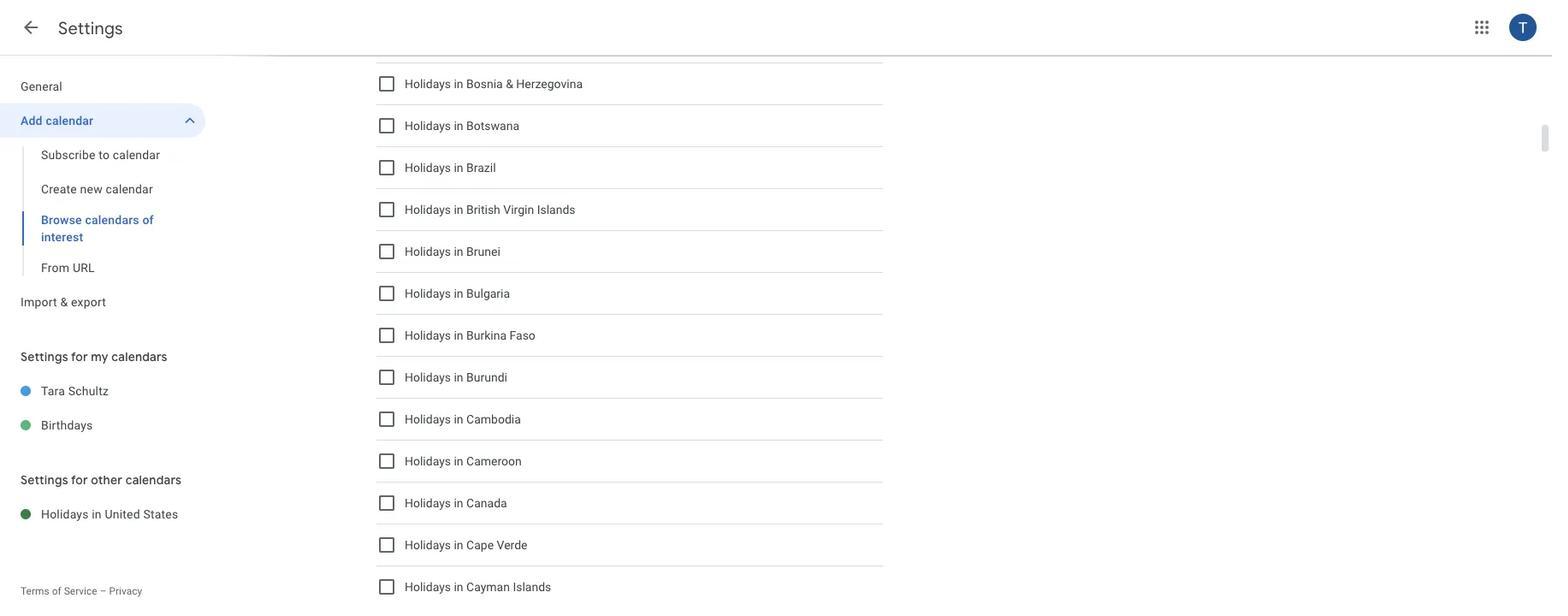 Task type: describe. For each thing, give the bounding box(es) containing it.
holidays in bulgaria
[[405, 286, 510, 301]]

group containing subscribe to calendar
[[0, 138, 205, 285]]

holidays in united states
[[41, 507, 178, 521]]

holidays in cayman islands
[[405, 580, 551, 594]]

to
[[99, 148, 110, 162]]

holidays for holidays in cambodia
[[405, 412, 451, 426]]

export
[[71, 295, 106, 309]]

holidays for holidays in united states
[[41, 507, 89, 521]]

in for cameroon
[[454, 454, 463, 468]]

settings for other calendars
[[21, 472, 181, 488]]

interest
[[41, 230, 83, 244]]

from url
[[41, 261, 95, 275]]

birthdays tree item
[[0, 408, 205, 442]]

holidays in canada
[[405, 496, 507, 510]]

holidays in cameroon
[[405, 454, 522, 468]]

settings heading
[[58, 17, 123, 39]]

calendars for my
[[111, 349, 167, 365]]

holidays in united states link
[[41, 497, 205, 531]]

holidays for holidays in cape verde
[[405, 538, 451, 552]]

tara
[[41, 384, 65, 398]]

holidays for holidays in brunei
[[405, 245, 451, 259]]

birthdays link
[[41, 408, 205, 442]]

cameroon
[[466, 454, 522, 468]]

service
[[64, 585, 97, 597]]

terms of service – privacy
[[21, 585, 142, 597]]

holidays in british virgin islands
[[405, 203, 575, 217]]

birthdays
[[41, 418, 93, 432]]

holidays for holidays in burundi
[[405, 370, 451, 384]]

settings for my calendars
[[21, 349, 167, 365]]

faso
[[510, 328, 536, 342]]

brunei
[[466, 245, 500, 259]]

calendars inside browse calendars of interest
[[85, 213, 139, 227]]

holidays in cape verde
[[405, 538, 527, 552]]

subscribe
[[41, 148, 96, 162]]

0 horizontal spatial of
[[52, 585, 61, 597]]

british
[[466, 203, 500, 217]]

add
[[21, 113, 43, 127]]

in for cambodia
[[454, 412, 463, 426]]

settings for my calendars tree
[[0, 374, 205, 442]]

holidays for holidays in botswana
[[405, 119, 451, 133]]

holidays in cambodia
[[405, 412, 521, 426]]

brazil
[[466, 161, 496, 175]]

in for cape
[[454, 538, 463, 552]]

cambodia
[[466, 412, 521, 426]]

tree containing general
[[0, 69, 205, 319]]

1 vertical spatial islands
[[513, 580, 551, 594]]

my
[[91, 349, 108, 365]]

create
[[41, 182, 77, 196]]

in for united
[[92, 507, 102, 521]]

holidays for holidays in burkina faso
[[405, 328, 451, 342]]

for for other
[[71, 472, 88, 488]]

holidays for holidays in canada
[[405, 496, 451, 510]]

holidays for holidays in bulgaria
[[405, 286, 451, 301]]

in for burkina
[[454, 328, 463, 342]]

holidays for holidays in british virgin islands
[[405, 203, 451, 217]]

in for burundi
[[454, 370, 463, 384]]

holidays in brazil
[[405, 161, 496, 175]]

holidays for holidays in cameroon
[[405, 454, 451, 468]]

other
[[91, 472, 123, 488]]

calendar inside tree item
[[46, 113, 93, 127]]

import & export
[[21, 295, 106, 309]]

terms
[[21, 585, 49, 597]]

import
[[21, 295, 57, 309]]

holidays for holidays in bosnia & herzegovina
[[405, 77, 451, 91]]

bosnia
[[466, 77, 503, 91]]



Task type: locate. For each thing, give the bounding box(es) containing it.
holidays left brazil
[[405, 161, 451, 175]]

holidays in brunei
[[405, 245, 500, 259]]

in for bulgaria
[[454, 286, 463, 301]]

calendars up states
[[126, 472, 181, 488]]

1 vertical spatial &
[[60, 295, 68, 309]]

general
[[21, 79, 62, 93]]

in left canada
[[454, 496, 463, 510]]

in left burkina
[[454, 328, 463, 342]]

for left other
[[71, 472, 88, 488]]

cape
[[466, 538, 494, 552]]

in left cambodia
[[454, 412, 463, 426]]

in left bosnia
[[454, 77, 463, 91]]

in for canada
[[454, 496, 463, 510]]

add calendar
[[21, 113, 93, 127]]

1 horizontal spatial of
[[142, 213, 154, 227]]

in for bosnia
[[454, 77, 463, 91]]

holidays down holidays in brazil
[[405, 203, 451, 217]]

in left brazil
[[454, 161, 463, 175]]

burundi
[[466, 370, 507, 384]]

for
[[71, 349, 88, 365], [71, 472, 88, 488]]

holidays down settings for other calendars
[[41, 507, 89, 521]]

2 vertical spatial calendars
[[126, 472, 181, 488]]

from
[[41, 261, 69, 275]]

burkina
[[466, 328, 507, 342]]

in for botswana
[[454, 119, 463, 133]]

privacy
[[109, 585, 142, 597]]

islands
[[537, 203, 575, 217], [513, 580, 551, 594]]

calendar right new
[[106, 182, 153, 196]]

cayman
[[466, 580, 510, 594]]

of inside browse calendars of interest
[[142, 213, 154, 227]]

holidays inside tree item
[[41, 507, 89, 521]]

2 vertical spatial settings
[[21, 472, 68, 488]]

holidays in burundi
[[405, 370, 507, 384]]

calendar
[[46, 113, 93, 127], [113, 148, 160, 162], [106, 182, 153, 196]]

holidays up holidays in burundi
[[405, 328, 451, 342]]

calendars right my
[[111, 349, 167, 365]]

in for cayman
[[454, 580, 463, 594]]

in inside tree item
[[92, 507, 102, 521]]

holidays up holidays in botswana
[[405, 77, 451, 91]]

privacy link
[[109, 585, 142, 597]]

1 for from the top
[[71, 349, 88, 365]]

states
[[143, 507, 178, 521]]

0 vertical spatial for
[[71, 349, 88, 365]]

url
[[73, 261, 95, 275]]

1 vertical spatial settings
[[21, 349, 68, 365]]

in left united
[[92, 507, 102, 521]]

calendars for other
[[126, 472, 181, 488]]

settings right 'go back' icon
[[58, 17, 123, 39]]

new
[[80, 182, 103, 196]]

settings for settings
[[58, 17, 123, 39]]

holidays down holidays in cameroon
[[405, 496, 451, 510]]

in left botswana
[[454, 119, 463, 133]]

0 vertical spatial islands
[[537, 203, 575, 217]]

canada
[[466, 496, 507, 510]]

in left burundi
[[454, 370, 463, 384]]

0 vertical spatial settings
[[58, 17, 123, 39]]

holidays in bosnia & herzegovina
[[405, 77, 583, 91]]

in for british
[[454, 203, 463, 217]]

herzegovina
[[516, 77, 583, 91]]

0 vertical spatial of
[[142, 213, 154, 227]]

holidays up holidays in canada
[[405, 454, 451, 468]]

islands right cayman
[[513, 580, 551, 594]]

holidays down holidays in brunei
[[405, 286, 451, 301]]

schultz
[[68, 384, 109, 398]]

browse calendars of interest
[[41, 213, 154, 244]]

settings for settings for other calendars
[[21, 472, 68, 488]]

go back image
[[21, 17, 41, 38]]

in left cape
[[454, 538, 463, 552]]

1 vertical spatial for
[[71, 472, 88, 488]]

united
[[105, 507, 140, 521]]

create new calendar
[[41, 182, 153, 196]]

0 vertical spatial calendar
[[46, 113, 93, 127]]

for left my
[[71, 349, 88, 365]]

calendar right to
[[113, 148, 160, 162]]

holidays for holidays in brazil
[[405, 161, 451, 175]]

subscribe to calendar
[[41, 148, 160, 162]]

0 horizontal spatial &
[[60, 295, 68, 309]]

of right terms on the bottom left
[[52, 585, 61, 597]]

tara schultz
[[41, 384, 109, 398]]

1 horizontal spatial &
[[506, 77, 513, 91]]

calendar for create new calendar
[[106, 182, 153, 196]]

holidays in burkina faso
[[405, 328, 536, 342]]

settings down birthdays
[[21, 472, 68, 488]]

holidays down holidays in burundi
[[405, 412, 451, 426]]

add calendar tree item
[[0, 104, 205, 138]]

in left bulgaria
[[454, 286, 463, 301]]

bulgaria
[[466, 286, 510, 301]]

in left "brunei"
[[454, 245, 463, 259]]

in left the "cameroon" at left bottom
[[454, 454, 463, 468]]

&
[[506, 77, 513, 91], [60, 295, 68, 309]]

holidays in united states tree item
[[0, 497, 205, 531]]

calendar for subscribe to calendar
[[113, 148, 160, 162]]

settings up tara
[[21, 349, 68, 365]]

–
[[100, 585, 107, 597]]

of down create new calendar
[[142, 213, 154, 227]]

& left export
[[60, 295, 68, 309]]

terms of service link
[[21, 585, 97, 597]]

in for brunei
[[454, 245, 463, 259]]

0 vertical spatial calendars
[[85, 213, 139, 227]]

group
[[0, 138, 205, 285]]

for for my
[[71, 349, 88, 365]]

holidays up holidays in cambodia
[[405, 370, 451, 384]]

virgin
[[503, 203, 534, 217]]

holidays for holidays in cayman islands
[[405, 580, 451, 594]]

in left british
[[454, 203, 463, 217]]

in left cayman
[[454, 580, 463, 594]]

& right bosnia
[[506, 77, 513, 91]]

in for brazil
[[454, 161, 463, 175]]

in
[[454, 77, 463, 91], [454, 119, 463, 133], [454, 161, 463, 175], [454, 203, 463, 217], [454, 245, 463, 259], [454, 286, 463, 301], [454, 328, 463, 342], [454, 370, 463, 384], [454, 412, 463, 426], [454, 454, 463, 468], [454, 496, 463, 510], [92, 507, 102, 521], [454, 538, 463, 552], [454, 580, 463, 594]]

tara schultz tree item
[[0, 374, 205, 408]]

1 vertical spatial calendars
[[111, 349, 167, 365]]

calendar up subscribe
[[46, 113, 93, 127]]

holidays down holidays in cape verde
[[405, 580, 451, 594]]

holidays in botswana
[[405, 119, 519, 133]]

of
[[142, 213, 154, 227], [52, 585, 61, 597]]

1 vertical spatial calendar
[[113, 148, 160, 162]]

calendars
[[85, 213, 139, 227], [111, 349, 167, 365], [126, 472, 181, 488]]

holidays down holidays in canada
[[405, 538, 451, 552]]

verde
[[497, 538, 527, 552]]

2 for from the top
[[71, 472, 88, 488]]

tree
[[0, 69, 205, 319]]

holidays up holidays in brazil
[[405, 119, 451, 133]]

holidays
[[405, 77, 451, 91], [405, 119, 451, 133], [405, 161, 451, 175], [405, 203, 451, 217], [405, 245, 451, 259], [405, 286, 451, 301], [405, 328, 451, 342], [405, 370, 451, 384], [405, 412, 451, 426], [405, 454, 451, 468], [405, 496, 451, 510], [41, 507, 89, 521], [405, 538, 451, 552], [405, 580, 451, 594]]

& inside "tree"
[[60, 295, 68, 309]]

settings for settings for my calendars
[[21, 349, 68, 365]]

islands right virgin
[[537, 203, 575, 217]]

settings
[[58, 17, 123, 39], [21, 349, 68, 365], [21, 472, 68, 488]]

1 vertical spatial of
[[52, 585, 61, 597]]

holidays up holidays in bulgaria
[[405, 245, 451, 259]]

calendars down create new calendar
[[85, 213, 139, 227]]

2 vertical spatial calendar
[[106, 182, 153, 196]]

0 vertical spatial &
[[506, 77, 513, 91]]

browse
[[41, 213, 82, 227]]

botswana
[[466, 119, 519, 133]]



Task type: vqa. For each thing, say whether or not it's contained in the screenshot.
bottommost the Islands
yes



